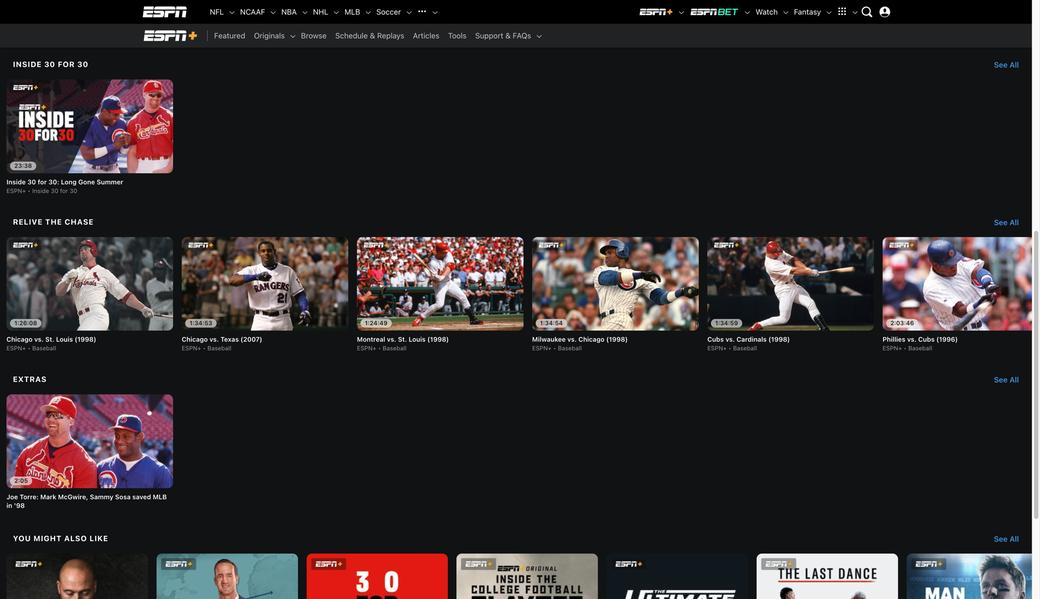 Task type: describe. For each thing, give the bounding box(es) containing it.
like
[[90, 534, 108, 543]]

long inside 'inside 30 for 30: long gone summer espn+ • inside 30 for 30'
[[61, 178, 77, 186]]

st. for chicago
[[45, 336, 54, 343]]

inside 30 for 30 link
[[0, 60, 992, 70]]

30 for 30 image
[[307, 554, 448, 599]]

all for chase
[[1010, 218, 1019, 227]]

see for for
[[994, 60, 1008, 69]]

all for also
[[1010, 535, 1019, 544]]

browse
[[301, 31, 327, 40]]

ncaaf link
[[236, 0, 270, 24]]

& for support
[[506, 31, 511, 40]]

mcgwire,
[[58, 493, 88, 501]]

schedule & replays
[[335, 31, 404, 40]]

• inside chicago vs. texas (2007) espn+ • baseball
[[203, 345, 206, 352]]

might
[[34, 534, 62, 543]]

the
[[45, 217, 62, 226]]

louis for montreal vs. st. louis (1998)
[[409, 336, 426, 343]]

watch link
[[752, 0, 782, 24]]

inside the college football playoff image
[[457, 554, 598, 599]]

2 vertical spatial for
[[60, 187, 68, 194]]

espn+ inside 'inside 30 for 30: long gone summer espn+ • inside 30 for 30'
[[6, 187, 26, 194]]

peyton's places image
[[157, 554, 298, 599]]

extras
[[13, 375, 47, 384]]

(1998) inside "chicago vs. st. louis (1998) espn+ • baseball"
[[75, 336, 96, 343]]

1 vertical spatial espn plus image
[[142, 29, 199, 43]]

support & faqs link
[[471, 24, 536, 48]]

vs. for montreal vs. st. louis (1998)
[[387, 336, 396, 343]]

the ultimate fighter image
[[607, 554, 748, 599]]

tools
[[448, 31, 467, 40]]

relive the chase link
[[0, 217, 992, 228]]

vs. for chicago vs. texas (2007)
[[210, 336, 219, 343]]

originals image
[[289, 33, 297, 40]]

cubs inside phillies vs. cubs (1996) espn+ • baseball
[[919, 336, 935, 343]]

0 vertical spatial gone
[[24, 21, 41, 28]]

cardinals
[[737, 336, 767, 343]]

espn+ inside cubs vs. cardinals (1998) espn+ • baseball
[[708, 345, 727, 352]]

chicago for chicago vs. st. louis (1998)
[[6, 336, 33, 343]]

inside 30 for 30
[[13, 60, 89, 69]]

inside for inside 30 for 30: long gone summer espn+ • inside 30 for 30
[[6, 178, 26, 186]]

nba
[[281, 7, 297, 16]]

see inside extras element
[[994, 376, 1008, 385]]

soccer
[[377, 7, 401, 16]]

see all for for
[[994, 60, 1019, 69]]

man in the arena: tom brady image
[[907, 554, 1040, 599]]

articles link
[[409, 24, 444, 48]]

mlb image
[[365, 9, 372, 16]]

3 see all link from the top
[[992, 375, 1032, 386]]

nhl link
[[309, 0, 333, 24]]

support & faqs
[[475, 31, 531, 40]]

• inside phillies vs. cubs (1996) espn+ • baseball
[[904, 345, 907, 352]]

watch
[[756, 7, 778, 16]]

baseball inside "chicago vs. st. louis (1998) espn+ • baseball"
[[32, 345, 56, 352]]

espn+ inside "chicago vs. st. louis (1998) espn+ • baseball"
[[6, 345, 26, 352]]

nhl
[[313, 7, 328, 16]]

nfl
[[210, 7, 224, 16]]

mlb link
[[340, 0, 365, 24]]

you
[[13, 534, 31, 543]]

see all for chase
[[994, 218, 1019, 227]]

you might also like link
[[0, 534, 992, 545]]

vs. for cubs vs. cardinals (1998)
[[726, 336, 735, 343]]

mlb inside the joe torre: mark mcgwire, sammy sosa saved mlb in '98
[[153, 493, 167, 501]]

saved
[[132, 493, 151, 501]]

texas
[[221, 336, 239, 343]]

• inside the milwaukee vs. chicago (1998) espn+ • baseball
[[554, 345, 556, 352]]

all inside extras element
[[1010, 376, 1019, 385]]

soccer link
[[372, 0, 405, 24]]

vs. for milwaukee vs. chicago (1998)
[[568, 336, 577, 343]]

espn more sports home page image
[[414, 4, 430, 20]]

nfl image
[[228, 9, 236, 16]]

1 horizontal spatial more espn image
[[852, 9, 859, 16]]

featured link
[[210, 24, 250, 48]]

baseball for milwaukee vs. chicago (1998)
[[558, 345, 582, 352]]

mark
[[40, 493, 56, 501]]

support
[[475, 31, 503, 40]]

see all link for also
[[992, 534, 1032, 545]]

nba link
[[277, 0, 301, 24]]

relive
[[13, 217, 43, 226]]

ncaaf
[[240, 7, 265, 16]]

espn+ image
[[639, 8, 674, 16]]

espn+ inside the milwaukee vs. chicago (1998) espn+ • baseball
[[532, 345, 552, 352]]

chicago vs. st. louis (1998) espn+ • baseball
[[6, 336, 96, 352]]

relive the chase element
[[0, 217, 1040, 353]]

browse link
[[297, 24, 331, 48]]

(1998) inside montreal vs. st. louis (1998) espn+ • baseball
[[427, 336, 449, 343]]

also
[[64, 534, 87, 543]]

ncaaf image
[[270, 9, 277, 16]]

joe
[[6, 493, 18, 501]]

montreal vs. st. louis (1998) espn+ • baseball
[[357, 336, 449, 352]]



Task type: vqa. For each thing, say whether or not it's contained in the screenshot.
the ESPN+ inside the the Montreal vs. St. Louis (1998) ESPN+ • Baseball
yes



Task type: locate. For each thing, give the bounding box(es) containing it.
2 see from the top
[[994, 218, 1008, 227]]

baseball for cubs vs. cardinals (1998)
[[733, 345, 757, 352]]

see all inside inside 30 for 30 'element'
[[994, 60, 1019, 69]]

1 horizontal spatial cubs
[[919, 336, 935, 343]]

cubs left cardinals
[[708, 336, 724, 343]]

for up the
[[60, 187, 68, 194]]

espn+
[[6, 187, 26, 194], [6, 345, 26, 352], [182, 345, 201, 352], [357, 345, 377, 352], [532, 345, 552, 352], [708, 345, 727, 352], [883, 345, 902, 352]]

vs. left texas in the left bottom of the page
[[210, 336, 219, 343]]

joe torre: mark mcgwire, sammy sosa saved mlb in '98
[[6, 493, 167, 510]]

1 vertical spatial gone
[[78, 178, 95, 186]]

espn plus image
[[678, 9, 686, 16], [142, 29, 199, 43]]

(1998)
[[75, 336, 96, 343], [427, 336, 449, 343], [606, 336, 628, 343], [769, 336, 790, 343]]

0 vertical spatial inside
[[13, 60, 42, 69]]

mlb
[[345, 7, 360, 16], [153, 493, 167, 501]]

2 baseball from the left
[[207, 345, 231, 352]]

milwaukee vs. chicago (1998) espn+ • baseball
[[532, 336, 628, 352]]

fantasy
[[794, 7, 821, 16]]

1 louis from the left
[[56, 336, 73, 343]]

next image
[[1012, 273, 1029, 290], [1012, 598, 1029, 599]]

sosa
[[115, 493, 131, 501]]

2 see all from the top
[[994, 218, 1019, 227]]

& for schedule
[[370, 31, 375, 40]]

list box for you might also like
[[0, 553, 1040, 599]]

vs. inside "chicago vs. st. louis (1998) espn+ • baseball"
[[34, 336, 44, 343]]

for for 30
[[58, 60, 75, 69]]

all
[[1010, 60, 1019, 69], [1010, 218, 1019, 227], [1010, 376, 1019, 385], [1010, 535, 1019, 544]]

phillies vs. cubs (1996) espn+ • baseball
[[883, 336, 958, 352]]

inside left 30:
[[6, 178, 26, 186]]

1 next image from the top
[[1012, 273, 1029, 290]]

long
[[6, 21, 22, 28], [61, 178, 77, 186]]

see all
[[994, 60, 1019, 69], [994, 218, 1019, 227], [994, 376, 1019, 385], [994, 535, 1019, 544]]

3 vs. from the left
[[387, 336, 396, 343]]

• inside cubs vs. cardinals (1998) espn+ • baseball
[[729, 345, 732, 352]]

featured
[[214, 31, 245, 40]]

1 see from the top
[[994, 60, 1008, 69]]

extras link
[[0, 375, 992, 386]]

0 horizontal spatial mlb
[[153, 493, 167, 501]]

see all link for for
[[992, 60, 1032, 70]]

0 vertical spatial next image
[[1012, 273, 1029, 290]]

gone right 30:
[[78, 178, 95, 186]]

schedule
[[335, 31, 368, 40]]

see inside inside 30 for 30 'element'
[[994, 60, 1008, 69]]

vs. inside chicago vs. texas (2007) espn+ • baseball
[[210, 336, 219, 343]]

0 horizontal spatial summer
[[42, 21, 69, 28]]

baseball inside chicago vs. texas (2007) espn+ • baseball
[[207, 345, 231, 352]]

4 all from the top
[[1010, 535, 1019, 544]]

list box for relive the chase
[[0, 236, 1040, 353]]

in
[[6, 502, 12, 510]]

0 vertical spatial summer
[[42, 21, 69, 28]]

(1998) inside the milwaukee vs. chicago (1998) espn+ • baseball
[[606, 336, 628, 343]]

louis inside montreal vs. st. louis (1998) espn+ • baseball
[[409, 336, 426, 343]]

2 louis from the left
[[409, 336, 426, 343]]

0 horizontal spatial st.
[[45, 336, 54, 343]]

for left 30:
[[38, 178, 47, 186]]

inside
[[13, 60, 42, 69], [6, 178, 26, 186], [32, 187, 49, 194]]

1 baseball from the left
[[32, 345, 56, 352]]

next image inside you might also like element
[[1012, 598, 1029, 599]]

1 cubs from the left
[[708, 336, 724, 343]]

baseball inside cubs vs. cardinals (1998) espn+ • baseball
[[733, 345, 757, 352]]

4 see from the top
[[994, 535, 1008, 544]]

chase
[[65, 217, 94, 226]]

2 st. from the left
[[398, 336, 407, 343]]

more espn image
[[834, 4, 851, 20], [852, 9, 859, 16]]

long gone summer
[[6, 21, 69, 28]]

0 horizontal spatial chicago
[[6, 336, 33, 343]]

0 horizontal spatial gone
[[24, 21, 41, 28]]

faqs
[[513, 31, 531, 40]]

2 vertical spatial inside
[[32, 187, 49, 194]]

inside down 30:
[[32, 187, 49, 194]]

st. inside montreal vs. st. louis (1998) espn+ • baseball
[[398, 336, 407, 343]]

• inside montreal vs. st. louis (1998) espn+ • baseball
[[378, 345, 381, 352]]

gone up inside 30 for 30
[[24, 21, 41, 28]]

replays
[[377, 31, 404, 40]]

1 horizontal spatial chicago
[[182, 336, 208, 343]]

1 vs. from the left
[[34, 336, 44, 343]]

list box
[[0, 236, 1040, 353], [0, 553, 1040, 599]]

global navigation element
[[137, 0, 895, 24]]

vs. inside montreal vs. st. louis (1998) espn+ • baseball
[[387, 336, 396, 343]]

1 all from the top
[[1010, 60, 1019, 69]]

(2007)
[[241, 336, 262, 343]]

all for for
[[1010, 60, 1019, 69]]

baseball inside montreal vs. st. louis (1998) espn+ • baseball
[[383, 345, 407, 352]]

1 horizontal spatial espn plus image
[[678, 9, 686, 16]]

1 horizontal spatial gone
[[78, 178, 95, 186]]

chicago inside the milwaukee vs. chicago (1998) espn+ • baseball
[[579, 336, 605, 343]]

next image for you might also like
[[1012, 598, 1029, 599]]

chicago for chicago vs. texas (2007)
[[182, 336, 208, 343]]

1 see all link from the top
[[992, 60, 1032, 70]]

nhl image
[[333, 9, 340, 16]]

1 vertical spatial list box
[[0, 553, 1040, 599]]

louis
[[56, 336, 73, 343], [409, 336, 426, 343]]

chicago inside "chicago vs. st. louis (1998) espn+ • baseball"
[[6, 336, 33, 343]]

see all for also
[[994, 535, 1019, 544]]

2 all from the top
[[1010, 218, 1019, 227]]

& left faqs
[[506, 31, 511, 40]]

1 horizontal spatial summer
[[97, 178, 123, 186]]

next image inside relive the chase element
[[1012, 273, 1029, 290]]

1 & from the left
[[370, 31, 375, 40]]

for for 30:
[[38, 178, 47, 186]]

inside 30 for 30 element
[[0, 60, 1032, 196]]

1 vertical spatial next image
[[1012, 598, 1029, 599]]

see inside you might also like element
[[994, 535, 1008, 544]]

4 vs. from the left
[[568, 336, 577, 343]]

all inside inside 30 for 30 'element'
[[1010, 60, 1019, 69]]

relive the chase
[[13, 217, 94, 226]]

chicago vs. texas (2007) espn+ • baseball
[[182, 336, 262, 352]]

originals
[[254, 31, 285, 40]]

chicago
[[6, 336, 33, 343], [182, 336, 208, 343], [579, 336, 605, 343]]

espn bet image
[[744, 9, 752, 16]]

sammy
[[90, 493, 113, 501]]

• inside 'inside 30 for 30: long gone summer espn+ • inside 30 for 30'
[[28, 187, 31, 194]]

for
[[58, 60, 75, 69], [38, 178, 47, 186], [60, 187, 68, 194]]

&
[[370, 31, 375, 40], [506, 31, 511, 40]]

louis for chicago vs. st. louis (1998)
[[56, 336, 73, 343]]

summer inside 'inside 30 for 30: long gone summer espn+ • inside 30 for 30'
[[97, 178, 123, 186]]

6 vs. from the left
[[908, 336, 917, 343]]

0 horizontal spatial cubs
[[708, 336, 724, 343]]

phillies
[[883, 336, 906, 343]]

2 & from the left
[[506, 31, 511, 40]]

1 st. from the left
[[45, 336, 54, 343]]

gone
[[24, 21, 41, 28], [78, 178, 95, 186]]

vs. inside phillies vs. cubs (1996) espn+ • baseball
[[908, 336, 917, 343]]

1 chicago from the left
[[6, 336, 33, 343]]

vs. right phillies
[[908, 336, 917, 343]]

mlb left mlb image
[[345, 7, 360, 16]]

1 vertical spatial mlb
[[153, 493, 167, 501]]

1 horizontal spatial louis
[[409, 336, 426, 343]]

vs. up extras
[[34, 336, 44, 343]]

1 horizontal spatial long
[[61, 178, 77, 186]]

milwaukee
[[532, 336, 566, 343]]

0 horizontal spatial &
[[370, 31, 375, 40]]

vs. right milwaukee
[[568, 336, 577, 343]]

1 vertical spatial inside
[[6, 178, 26, 186]]

espn+ inside chicago vs. texas (2007) espn+ • baseball
[[182, 345, 201, 352]]

2 cubs from the left
[[919, 336, 935, 343]]

see all link
[[992, 60, 1032, 70], [992, 217, 1032, 228], [992, 375, 1032, 386], [992, 534, 1032, 545]]

st.
[[45, 336, 54, 343], [398, 336, 407, 343]]

inside down long gone summer
[[13, 60, 42, 69]]

nba image
[[301, 9, 309, 16]]

1 horizontal spatial st.
[[398, 336, 407, 343]]

fantasy image
[[826, 9, 833, 16]]

all inside you might also like element
[[1010, 535, 1019, 544]]

1 vertical spatial summer
[[97, 178, 123, 186]]

inside for inside 30 for 30
[[13, 60, 42, 69]]

see for also
[[994, 535, 1008, 544]]

1 list box from the top
[[0, 236, 1040, 353]]

'98
[[14, 502, 25, 510]]

cubs vs. cardinals (1998) espn+ • baseball
[[708, 336, 790, 352]]

vs. left cardinals
[[726, 336, 735, 343]]

for down long gone summer
[[58, 60, 75, 69]]

vs.
[[34, 336, 44, 343], [210, 336, 219, 343], [387, 336, 396, 343], [568, 336, 577, 343], [726, 336, 735, 343], [908, 336, 917, 343]]

vs. for chicago vs. st. louis (1998)
[[34, 336, 44, 343]]

1 vertical spatial for
[[38, 178, 47, 186]]

summer
[[42, 21, 69, 28], [97, 178, 123, 186]]

the last dance image
[[757, 554, 898, 599]]

2 horizontal spatial chicago
[[579, 336, 605, 343]]

you might also like
[[13, 534, 108, 543]]

0 horizontal spatial more espn image
[[834, 4, 851, 20]]

espn+ inside montreal vs. st. louis (1998) espn+ • baseball
[[357, 345, 377, 352]]

4 baseball from the left
[[558, 345, 582, 352]]

soccer image
[[405, 9, 413, 16]]

you might also like element
[[0, 534, 1040, 599]]

chicago up extras
[[6, 336, 33, 343]]

long up inside 30 for 30
[[6, 21, 22, 28]]

& left replays
[[370, 31, 375, 40]]

3 all from the top
[[1010, 376, 1019, 385]]

montreal
[[357, 336, 385, 343]]

0 horizontal spatial louis
[[56, 336, 73, 343]]

2 (1998) from the left
[[427, 336, 449, 343]]

0 horizontal spatial long
[[6, 21, 22, 28]]

schedule & replays link
[[331, 24, 409, 48]]

mlb inside 'global navigation' "element"
[[345, 7, 360, 16]]

extras element
[[0, 375, 1032, 512]]

st. for montreal
[[398, 336, 407, 343]]

chicago left texas in the left bottom of the page
[[182, 336, 208, 343]]

vs. inside cubs vs. cardinals (1998) espn+ • baseball
[[726, 336, 735, 343]]

watch image
[[782, 9, 790, 16]]

see for chase
[[994, 218, 1008, 227]]

cubs left (1996)
[[919, 336, 935, 343]]

•
[[28, 187, 31, 194], [28, 345, 31, 352], [203, 345, 206, 352], [378, 345, 381, 352], [554, 345, 556, 352], [729, 345, 732, 352], [904, 345, 907, 352]]

1 (1998) from the left
[[75, 336, 96, 343]]

vs. for phillies vs. cubs (1996)
[[908, 336, 917, 343]]

espn plus image inside 'global navigation' "element"
[[678, 9, 686, 16]]

0 vertical spatial long
[[6, 21, 22, 28]]

1 horizontal spatial &
[[506, 31, 511, 40]]

more sports image
[[431, 9, 439, 16]]

see all inside relive the chase element
[[994, 218, 1019, 227]]

2 chicago from the left
[[182, 336, 208, 343]]

6 baseball from the left
[[909, 345, 933, 352]]

chicago right milwaukee
[[579, 336, 605, 343]]

4 (1998) from the left
[[769, 336, 790, 343]]

fantasy link
[[790, 0, 826, 24]]

• inside "chicago vs. st. louis (1998) espn+ • baseball"
[[28, 345, 31, 352]]

0 horizontal spatial espn plus image
[[142, 29, 199, 43]]

see all inside you might also like element
[[994, 535, 1019, 544]]

2 list box from the top
[[0, 553, 1040, 599]]

30:
[[49, 178, 59, 186]]

st. right montreal
[[398, 336, 407, 343]]

0 vertical spatial for
[[58, 60, 75, 69]]

louis inside "chicago vs. st. louis (1998) espn+ • baseball"
[[56, 336, 73, 343]]

baseball for chicago vs. texas (2007)
[[207, 345, 231, 352]]

(1996)
[[937, 336, 958, 343]]

4 see all link from the top
[[992, 534, 1032, 545]]

baseball
[[32, 345, 56, 352], [207, 345, 231, 352], [383, 345, 407, 352], [558, 345, 582, 352], [733, 345, 757, 352], [909, 345, 933, 352]]

see
[[994, 60, 1008, 69], [994, 218, 1008, 227], [994, 376, 1008, 385], [994, 535, 1008, 544]]

3 (1998) from the left
[[606, 336, 628, 343]]

1 vertical spatial long
[[61, 178, 77, 186]]

long right 30:
[[61, 178, 77, 186]]

cubs inside cubs vs. cardinals (1998) espn+ • baseball
[[708, 336, 724, 343]]

5 vs. from the left
[[726, 336, 735, 343]]

mlb right saved
[[153, 493, 167, 501]]

4 see all from the top
[[994, 535, 1019, 544]]

see inside relive the chase element
[[994, 218, 1008, 227]]

0 vertical spatial list box
[[0, 236, 1040, 353]]

list box containing chicago vs. st. louis (1998)
[[0, 236, 1040, 353]]

3 see from the top
[[994, 376, 1008, 385]]

see all link for chase
[[992, 217, 1032, 228]]

st. up extras
[[45, 336, 54, 343]]

articles
[[413, 31, 440, 40]]

espn+ inside phillies vs. cubs (1996) espn+ • baseball
[[883, 345, 902, 352]]

st. inside "chicago vs. st. louis (1998) espn+ • baseball"
[[45, 336, 54, 343]]

1 horizontal spatial mlb
[[345, 7, 360, 16]]

the captain image
[[6, 554, 148, 599]]

3 see all from the top
[[994, 376, 1019, 385]]

espn bet image
[[690, 8, 740, 16]]

gone inside 'inside 30 for 30: long gone summer espn+ • inside 30 for 30'
[[78, 178, 95, 186]]

originals link
[[250, 24, 289, 48]]

5 baseball from the left
[[733, 345, 757, 352]]

vs. inside the milwaukee vs. chicago (1998) espn+ • baseball
[[568, 336, 577, 343]]

baseball inside the milwaukee vs. chicago (1998) espn+ • baseball
[[558, 345, 582, 352]]

nfl link
[[206, 0, 228, 24]]

cubs
[[708, 336, 724, 343], [919, 336, 935, 343]]

support & faqs image
[[536, 33, 543, 40]]

baseball for phillies vs. cubs (1996)
[[909, 345, 933, 352]]

(1998) inside cubs vs. cardinals (1998) espn+ • baseball
[[769, 336, 790, 343]]

chicago inside chicago vs. texas (2007) espn+ • baseball
[[182, 336, 208, 343]]

0 vertical spatial espn plus image
[[678, 9, 686, 16]]

vs. right montreal
[[387, 336, 396, 343]]

profile management image
[[880, 6, 891, 17]]

torre:
[[20, 493, 39, 501]]

baseball inside phillies vs. cubs (1996) espn+ • baseball
[[909, 345, 933, 352]]

30
[[44, 60, 55, 69], [77, 60, 89, 69], [27, 178, 36, 186], [51, 187, 58, 194], [70, 187, 77, 194]]

1 see all from the top
[[994, 60, 1019, 69]]

2 vs. from the left
[[210, 336, 219, 343]]

tools link
[[444, 24, 471, 48]]

0 vertical spatial mlb
[[345, 7, 360, 16]]

see all inside extras element
[[994, 376, 1019, 385]]

all inside relive the chase element
[[1010, 218, 1019, 227]]

3 baseball from the left
[[383, 345, 407, 352]]

inside 30 for 30: long gone summer espn+ • inside 30 for 30
[[6, 178, 123, 194]]

2 see all link from the top
[[992, 217, 1032, 228]]

3 chicago from the left
[[579, 336, 605, 343]]

2 next image from the top
[[1012, 598, 1029, 599]]

next image for relive the chase
[[1012, 273, 1029, 290]]



